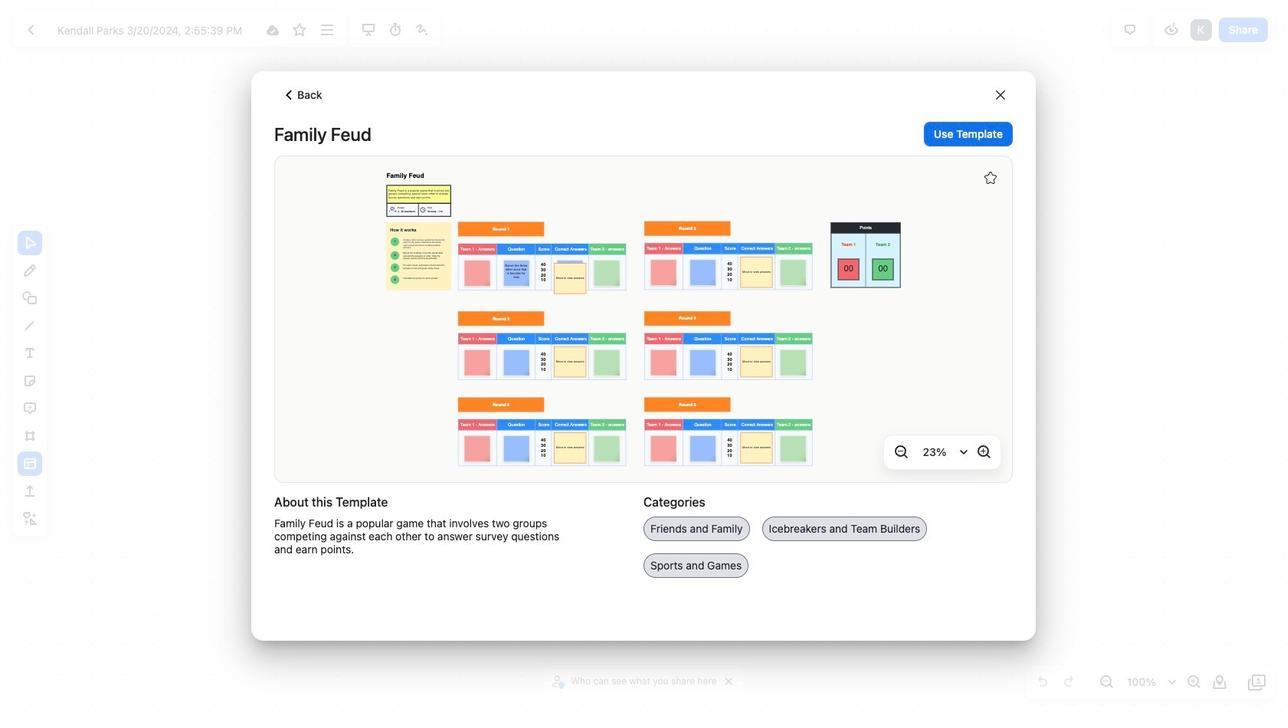 Task type: locate. For each thing, give the bounding box(es) containing it.
0 horizontal spatial zoom out image
[[892, 443, 911, 462]]

list item
[[1190, 18, 1214, 42]]

timer image
[[386, 21, 405, 39]]

1 horizontal spatial zoom out image
[[1098, 673, 1116, 691]]

0 horizontal spatial close image
[[726, 678, 733, 685]]

star this whiteboard image
[[985, 172, 997, 184]]

Document name text field
[[46, 18, 258, 42]]

1 vertical spatial zoom out image
[[1098, 673, 1116, 691]]

0 vertical spatial close image
[[997, 90, 1006, 100]]

0 vertical spatial zoom out image
[[892, 443, 911, 462]]

more options image
[[318, 21, 336, 39]]

back button image
[[284, 90, 294, 100]]

list
[[1190, 18, 1214, 42]]

zoom out image
[[892, 443, 911, 462], [1098, 673, 1116, 691]]

dashboard image
[[22, 21, 41, 39]]

close image
[[997, 90, 1006, 100], [726, 678, 733, 685]]

presentation image
[[359, 21, 378, 39]]



Task type: vqa. For each thing, say whether or not it's contained in the screenshot.
Profile
no



Task type: describe. For each thing, give the bounding box(es) containing it.
pages image
[[1249, 673, 1267, 691]]

comment panel image
[[1121, 21, 1140, 39]]

1 vertical spatial close image
[[726, 678, 733, 685]]

zoom in image
[[1185, 673, 1204, 691]]

zoom in image
[[975, 443, 994, 462]]

star this whiteboard image
[[291, 21, 309, 39]]

laser image
[[413, 21, 432, 39]]

1 horizontal spatial close image
[[997, 90, 1006, 100]]



